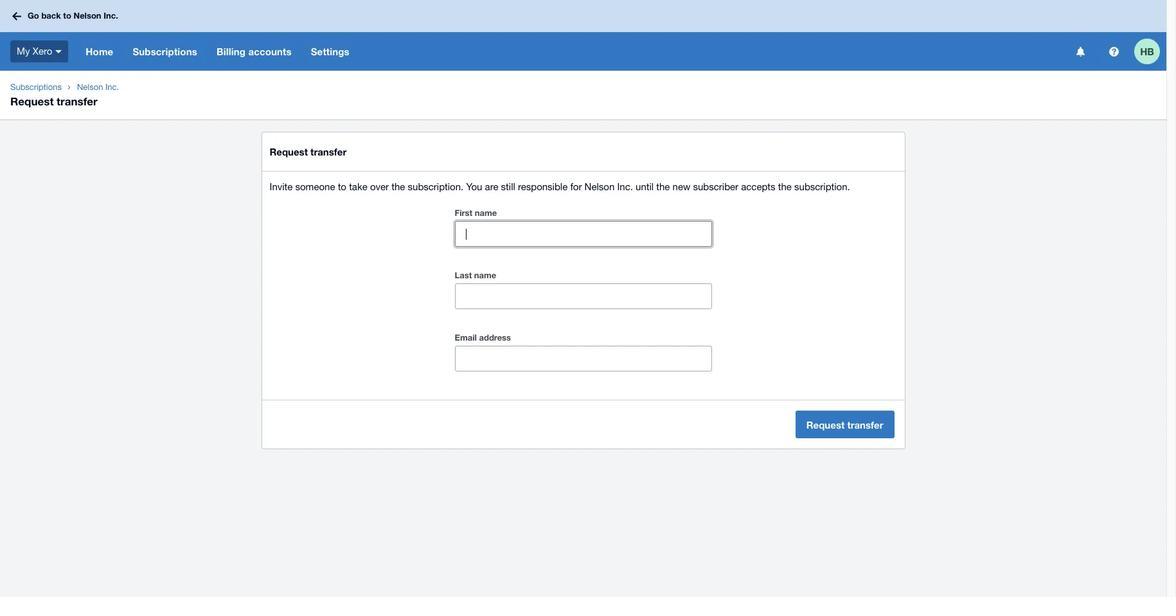 Task type: locate. For each thing, give the bounding box(es) containing it.
svg image right xero
[[55, 50, 62, 53]]

you
[[466, 181, 482, 192]]

3 the from the left
[[778, 181, 792, 192]]

1 horizontal spatial to
[[338, 181, 346, 192]]

subscription.
[[408, 181, 464, 192], [794, 181, 850, 192]]

address
[[479, 332, 511, 343]]

email address
[[455, 332, 511, 343]]

1 horizontal spatial the
[[656, 181, 670, 192]]

0 horizontal spatial subscriptions link
[[5, 81, 67, 94]]

2 vertical spatial transfer
[[847, 419, 883, 430]]

1 vertical spatial subscriptions
[[10, 82, 62, 92]]

1 horizontal spatial request
[[270, 146, 308, 157]]

nelson down home link
[[77, 82, 103, 92]]

1 horizontal spatial subscriptions link
[[123, 32, 207, 71]]

1 vertical spatial subscriptions link
[[5, 81, 67, 94]]

email
[[455, 332, 477, 343]]

2 horizontal spatial request
[[806, 419, 845, 430]]

1 horizontal spatial subscription.
[[794, 181, 850, 192]]

hb
[[1140, 45, 1154, 57]]

hb button
[[1134, 32, 1166, 71]]

to inside banner
[[63, 10, 71, 21]]

request transfer
[[10, 94, 97, 108], [270, 146, 347, 157], [806, 419, 883, 430]]

svg image inside my xero popup button
[[55, 50, 62, 53]]

0 horizontal spatial request transfer
[[10, 94, 97, 108]]

name
[[475, 208, 497, 218], [474, 270, 496, 280]]

nelson right back
[[74, 10, 101, 21]]

request transfer button
[[795, 411, 894, 438]]

0 horizontal spatial to
[[63, 10, 71, 21]]

go back to nelson inc.
[[28, 10, 118, 21]]

2 horizontal spatial transfer
[[847, 419, 883, 430]]

2 horizontal spatial the
[[778, 181, 792, 192]]

to left the take
[[338, 181, 346, 192]]

settings button
[[301, 32, 359, 71]]

0 vertical spatial subscriptions
[[133, 46, 197, 57]]

svg image
[[12, 12, 21, 20], [1076, 47, 1084, 56], [55, 50, 62, 53]]

0 vertical spatial request
[[10, 94, 54, 108]]

name right last
[[474, 270, 496, 280]]

inc. down home
[[105, 82, 119, 92]]

the
[[392, 181, 405, 192], [656, 181, 670, 192], [778, 181, 792, 192]]

1 horizontal spatial request transfer
[[270, 146, 347, 157]]

2 horizontal spatial request transfer
[[806, 419, 883, 430]]

the left new
[[656, 181, 670, 192]]

navigation containing home
[[76, 32, 1067, 71]]

my
[[17, 45, 30, 56]]

0 vertical spatial transfer
[[57, 94, 97, 108]]

subscriptions link
[[123, 32, 207, 71], [5, 81, 67, 94]]

subscriptions
[[133, 46, 197, 57], [10, 82, 62, 92]]

2 vertical spatial request
[[806, 419, 845, 430]]

first
[[455, 208, 472, 218]]

until
[[636, 181, 654, 192]]

2 vertical spatial request transfer
[[806, 419, 883, 430]]

billing accounts link
[[207, 32, 301, 71]]

invite someone to take over the subscription. you are still responsible for nelson inc. until the new subscriber accepts the subscription.
[[270, 181, 850, 192]]

1 horizontal spatial svg image
[[55, 50, 62, 53]]

navigation inside banner
[[76, 32, 1067, 71]]

1 vertical spatial request transfer
[[270, 146, 347, 157]]

1 horizontal spatial subscriptions
[[133, 46, 197, 57]]

invite
[[270, 181, 293, 192]]

nelson right for
[[585, 181, 615, 192]]

1 vertical spatial to
[[338, 181, 346, 192]]

svg image left the go
[[12, 12, 21, 20]]

nelson inc.
[[77, 82, 119, 92]]

0 horizontal spatial subscriptions
[[10, 82, 62, 92]]

name for last name
[[474, 270, 496, 280]]

subscription. up first
[[408, 181, 464, 192]]

banner
[[0, 0, 1166, 71]]

my xero
[[17, 45, 52, 56]]

0 horizontal spatial svg image
[[12, 12, 21, 20]]

inc. up home
[[104, 10, 118, 21]]

to right back
[[63, 10, 71, 21]]

name right first
[[475, 208, 497, 218]]

transfer
[[57, 94, 97, 108], [310, 146, 347, 157], [847, 419, 883, 430]]

subscription. right accepts
[[794, 181, 850, 192]]

first name
[[455, 208, 497, 218]]

subscriptions for the right subscriptions link
[[133, 46, 197, 57]]

2 vertical spatial nelson
[[585, 181, 615, 192]]

1 vertical spatial name
[[474, 270, 496, 280]]

home link
[[76, 32, 123, 71]]

0 vertical spatial name
[[475, 208, 497, 218]]

0 vertical spatial subscriptions link
[[123, 32, 207, 71]]

inc.
[[104, 10, 118, 21], [105, 82, 119, 92], [617, 181, 633, 192]]

the right over
[[392, 181, 405, 192]]

to for back
[[63, 10, 71, 21]]

accepts
[[741, 181, 775, 192]]

1 vertical spatial transfer
[[310, 146, 347, 157]]

0 horizontal spatial subscription.
[[408, 181, 464, 192]]

to
[[63, 10, 71, 21], [338, 181, 346, 192]]

subscriptions for the bottom subscriptions link
[[10, 82, 62, 92]]

2 horizontal spatial svg image
[[1076, 47, 1084, 56]]

responsible
[[518, 181, 568, 192]]

2 the from the left
[[656, 181, 670, 192]]

new
[[673, 181, 690, 192]]

0 horizontal spatial transfer
[[57, 94, 97, 108]]

navigation
[[76, 32, 1067, 71]]

0 vertical spatial to
[[63, 10, 71, 21]]

request inside button
[[806, 419, 845, 430]]

svg image
[[1109, 47, 1119, 56]]

request
[[10, 94, 54, 108], [270, 146, 308, 157], [806, 419, 845, 430]]

1 horizontal spatial transfer
[[310, 146, 347, 157]]

inc. left the until
[[617, 181, 633, 192]]

1 vertical spatial request
[[270, 146, 308, 157]]

svg image left svg icon
[[1076, 47, 1084, 56]]

the right accepts
[[778, 181, 792, 192]]

0 horizontal spatial the
[[392, 181, 405, 192]]

nelson
[[74, 10, 101, 21], [77, 82, 103, 92], [585, 181, 615, 192]]

svg image inside go back to nelson inc. link
[[12, 12, 21, 20]]



Task type: describe. For each thing, give the bounding box(es) containing it.
banner containing hb
[[0, 0, 1166, 71]]

take
[[349, 181, 367, 192]]

last name
[[455, 270, 496, 280]]

are
[[485, 181, 498, 192]]

Last name field
[[455, 284, 711, 308]]

0 vertical spatial inc.
[[104, 10, 118, 21]]

nelson inc. link
[[72, 81, 124, 94]]

2 subscription. from the left
[[794, 181, 850, 192]]

First name field
[[455, 222, 711, 246]]

to for someone
[[338, 181, 346, 192]]

transfer inside request transfer button
[[847, 419, 883, 430]]

0 horizontal spatial request
[[10, 94, 54, 108]]

billing
[[217, 46, 246, 57]]

my xero button
[[0, 32, 76, 71]]

someone
[[295, 181, 335, 192]]

1 vertical spatial nelson
[[77, 82, 103, 92]]

1 vertical spatial inc.
[[105, 82, 119, 92]]

Email address field
[[455, 346, 711, 371]]

0 vertical spatial request transfer
[[10, 94, 97, 108]]

1 the from the left
[[392, 181, 405, 192]]

settings
[[311, 46, 349, 57]]

request transfer inside button
[[806, 419, 883, 430]]

home
[[86, 46, 113, 57]]

last
[[455, 270, 472, 280]]

2 vertical spatial inc.
[[617, 181, 633, 192]]

subscriber
[[693, 181, 738, 192]]

go
[[28, 10, 39, 21]]

billing accounts
[[217, 46, 292, 57]]

still
[[501, 181, 515, 192]]

xero
[[33, 45, 52, 56]]

name for first name
[[475, 208, 497, 218]]

go back to nelson inc. link
[[8, 5, 126, 27]]

back
[[41, 10, 61, 21]]

0 vertical spatial nelson
[[74, 10, 101, 21]]

accounts
[[248, 46, 292, 57]]

over
[[370, 181, 389, 192]]

for
[[570, 181, 582, 192]]

1 subscription. from the left
[[408, 181, 464, 192]]



Task type: vqa. For each thing, say whether or not it's contained in the screenshot.
"First" text field
no



